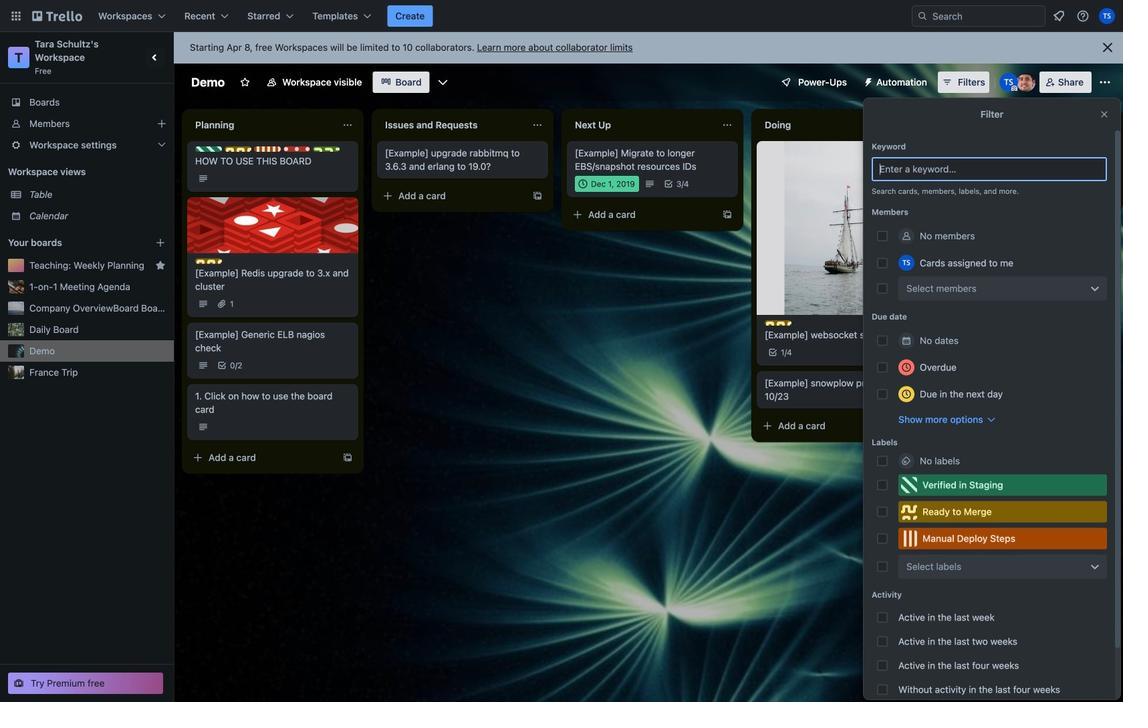 Task type: describe. For each thing, give the bounding box(es) containing it.
tara schultz (taraschultz7) image
[[1000, 73, 1018, 92]]

1 vertical spatial color: orange, title: "manual deploy steps" element
[[899, 528, 1108, 549]]

1 vertical spatial tara schultz (taraschultz7) image
[[899, 255, 915, 271]]

0 vertical spatial create from template… image
[[532, 191, 543, 201]]

customize views image
[[437, 76, 450, 89]]

color: red, title: "unshippable!" element
[[284, 146, 310, 152]]

primary element
[[0, 0, 1124, 32]]

Search field
[[912, 5, 1046, 27]]

1 vertical spatial color: green, title: "verified in staging" element
[[899, 475, 1108, 496]]

color: lime, title: "secrets" element
[[313, 146, 340, 152]]

0 notifications image
[[1051, 8, 1067, 24]]

add board image
[[155, 237, 166, 248]]

1 vertical spatial create from template… image
[[342, 452, 353, 463]]

star or unstar board image
[[240, 77, 250, 88]]

this member is an admin of this board. image
[[1012, 86, 1018, 92]]

open information menu image
[[1077, 9, 1090, 23]]

Board name text field
[[185, 72, 232, 93]]



Task type: vqa. For each thing, say whether or not it's contained in the screenshot.
SEARCH field
yes



Task type: locate. For each thing, give the bounding box(es) containing it.
0 vertical spatial create from template… image
[[912, 421, 923, 431]]

color: yellow, title: "ready to merge" element
[[225, 146, 251, 152], [195, 258, 222, 264], [765, 320, 792, 326], [899, 501, 1108, 523]]

close popover image
[[1100, 109, 1110, 120]]

starred icon image
[[155, 260, 166, 271]]

your boards with 6 items element
[[8, 235, 135, 251]]

create from template… image
[[912, 421, 923, 431], [342, 452, 353, 463]]

create from template… image
[[532, 191, 543, 201], [722, 209, 733, 220]]

workspace navigation collapse icon image
[[146, 48, 165, 67]]

1 horizontal spatial tara schultz (taraschultz7) image
[[1100, 8, 1116, 24]]

0 vertical spatial color: green, title: "verified in staging" element
[[195, 146, 222, 152]]

None checkbox
[[575, 176, 639, 192]]

0 horizontal spatial color: orange, title: "manual deploy steps" element
[[254, 146, 281, 152]]

1 horizontal spatial james peterson (jamespeterson93) image
[[1017, 73, 1036, 92]]

0 vertical spatial tara schultz (taraschultz7) image
[[1100, 8, 1116, 24]]

color: orange, title: "manual deploy steps" element
[[254, 146, 281, 152], [899, 528, 1108, 549]]

None text field
[[377, 114, 527, 136], [757, 114, 907, 136], [377, 114, 527, 136], [757, 114, 907, 136]]

1 horizontal spatial color: orange, title: "manual deploy steps" element
[[899, 528, 1108, 549]]

james peterson (jamespeterson93) image
[[1017, 73, 1036, 92], [907, 344, 923, 360]]

None text field
[[187, 114, 337, 136], [567, 114, 717, 136], [187, 114, 337, 136], [567, 114, 717, 136]]

0 vertical spatial james peterson (jamespeterson93) image
[[1017, 73, 1036, 92]]

back to home image
[[32, 5, 82, 27]]

1 horizontal spatial create from template… image
[[912, 421, 923, 431]]

0 horizontal spatial create from template… image
[[532, 191, 543, 201]]

0 horizontal spatial james peterson (jamespeterson93) image
[[907, 344, 923, 360]]

sm image
[[858, 72, 877, 90]]

tara schultz (taraschultz7) image
[[1100, 8, 1116, 24], [899, 255, 915, 271]]

1 horizontal spatial create from template… image
[[722, 209, 733, 220]]

search image
[[918, 11, 928, 21]]

0 vertical spatial color: orange, title: "manual deploy steps" element
[[254, 146, 281, 152]]

show menu image
[[1099, 76, 1112, 89]]

color: green, title: "verified in staging" element
[[195, 146, 222, 152], [899, 475, 1108, 496]]

tara schultz (taraschultz7) image inside primary element
[[1100, 8, 1116, 24]]

1 vertical spatial james peterson (jamespeterson93) image
[[907, 344, 923, 360]]

0 horizontal spatial color: green, title: "verified in staging" element
[[195, 146, 222, 152]]

Enter a keyword… text field
[[872, 157, 1108, 181]]

1 horizontal spatial color: green, title: "verified in staging" element
[[899, 475, 1108, 496]]

0 horizontal spatial tara schultz (taraschultz7) image
[[899, 255, 915, 271]]

0 horizontal spatial create from template… image
[[342, 452, 353, 463]]

1 vertical spatial create from template… image
[[722, 209, 733, 220]]



